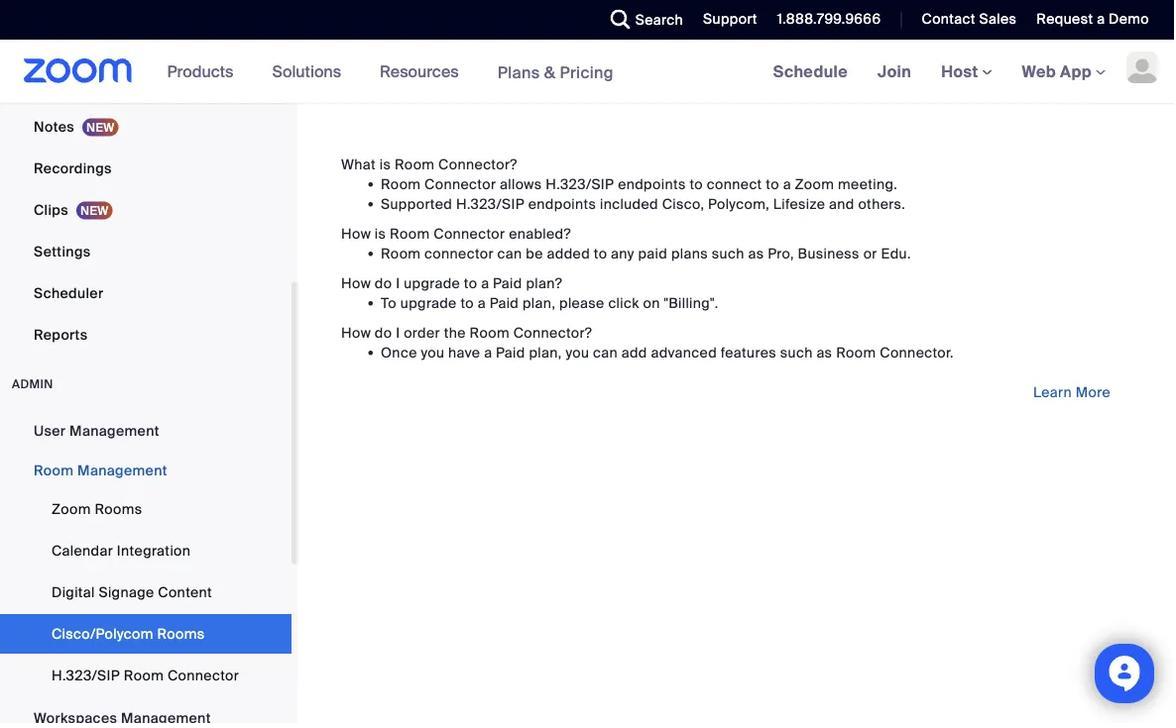 Task type: vqa. For each thing, say whether or not it's contained in the screenshot.
sixth menu item from the bottom's right image
no



Task type: describe. For each thing, give the bounding box(es) containing it.
signage
[[99, 584, 154, 602]]

resources button
[[380, 40, 468, 103]]

a inside how do i order the room connector? once you have a paid plan, you can add advanced features such as room connector.
[[484, 344, 492, 362]]

the
[[444, 324, 466, 342]]

product information navigation
[[152, 40, 629, 105]]

supported
[[381, 195, 452, 213]]

cisco/polycom
[[52, 625, 153, 644]]

calendar integration link
[[0, 532, 292, 571]]

meetings navigation
[[758, 40, 1174, 105]]

can inside how is room connector enabled? room connector can be added to any paid plans such as pro, business or edu.
[[497, 244, 522, 263]]

a left the demo
[[1097, 10, 1105, 28]]

admin
[[12, 377, 53, 392]]

1 vertical spatial upgrade
[[400, 294, 457, 312]]

request
[[1037, 10, 1093, 28]]

how do i upgrade to a paid plan? to upgrade to a paid plan, please click on "billing".
[[341, 274, 719, 312]]

solutions
[[272, 61, 341, 82]]

1 vertical spatial endpoints
[[528, 195, 596, 213]]

rooms for cisco/polycom rooms
[[157, 625, 205, 644]]

add
[[622, 344, 647, 362]]

meeting.
[[838, 175, 898, 193]]

a down connector
[[481, 274, 489, 293]]

contact
[[922, 10, 976, 28]]

join
[[878, 61, 912, 82]]

sales
[[979, 10, 1017, 28]]

connect
[[707, 175, 762, 193]]

user
[[34, 422, 66, 440]]

plans
[[497, 62, 540, 83]]

order
[[404, 324, 440, 342]]

i for order
[[396, 324, 400, 342]]

to up the
[[461, 294, 474, 312]]

web app button
[[1022, 61, 1106, 82]]

to up cisco,
[[690, 175, 703, 193]]

0 vertical spatial upgrade
[[404, 274, 460, 293]]

plans & pricing
[[497, 62, 614, 83]]

to up 'lifesize'
[[766, 175, 779, 193]]

h.323/sip room connector
[[52, 667, 239, 685]]

click
[[608, 294, 639, 312]]

connector.
[[880, 344, 954, 362]]

host
[[941, 61, 982, 82]]

zoom inside room management 'menu'
[[52, 500, 91, 519]]

products
[[167, 61, 233, 82]]

how for how is room connector enabled? room connector can be added to any paid plans such as pro, business or edu.
[[341, 225, 371, 243]]

cisco/polycom rooms
[[52, 625, 205, 644]]

profile picture image
[[1127, 52, 1158, 83]]

room management
[[34, 462, 167, 480]]

more
[[1076, 383, 1111, 402]]

zoom rooms
[[52, 500, 142, 519]]

support
[[703, 10, 758, 28]]

recordings link
[[0, 149, 292, 188]]

once
[[381, 344, 417, 362]]

how is room connector enabled? room connector can be added to any paid plans such as pro, business or edu.
[[341, 225, 911, 263]]

plan, inside how do i order the room connector? once you have a paid plan, you can add advanced features such as room connector.
[[529, 344, 562, 362]]

zoom inside what is room connector? room connector allows h.323/sip endpoints to connect to a zoom meeting. supported h.323/sip endpoints included cisco, polycom, lifesize and others.
[[795, 175, 834, 193]]

host button
[[941, 61, 992, 82]]

connector? inside what is room connector? room connector allows h.323/sip endpoints to connect to a zoom meeting. supported h.323/sip endpoints included cisco, polycom, lifesize and others.
[[438, 155, 517, 174]]

1 horizontal spatial h.323/sip
[[456, 195, 525, 213]]

clips
[[34, 201, 68, 219]]

plans
[[671, 244, 708, 263]]

join link
[[863, 40, 926, 103]]

products button
[[167, 40, 242, 103]]

be
[[526, 244, 543, 263]]

notes
[[34, 118, 74, 136]]

on
[[643, 294, 660, 312]]

lifesize
[[773, 195, 826, 213]]

0 vertical spatial paid
[[493, 274, 522, 293]]

zoom rooms link
[[0, 490, 292, 530]]

added
[[547, 244, 590, 263]]

what is room connector? room connector allows h.323/sip endpoints to connect to a zoom meeting. supported h.323/sip endpoints included cisco, polycom, lifesize and others.
[[341, 155, 906, 213]]

included
[[600, 195, 658, 213]]

connector? inside how do i order the room connector? once you have a paid plan, you can add advanced features such as room connector.
[[513, 324, 592, 342]]

rooms for zoom rooms
[[95, 500, 142, 519]]

whiteboards
[[34, 76, 120, 94]]

is for how
[[375, 225, 386, 243]]

connector inside what is room connector? room connector allows h.323/sip endpoints to connect to a zoom meeting. supported h.323/sip endpoints included cisco, polycom, lifesize and others.
[[425, 175, 496, 193]]

digital signage content
[[52, 584, 212, 602]]

learn more
[[1033, 383, 1111, 402]]

edu.
[[881, 244, 911, 263]]

allows
[[500, 175, 542, 193]]

scheduler link
[[0, 274, 292, 313]]

such inside how do i order the room connector? once you have a paid plan, you can add advanced features such as room connector.
[[780, 344, 813, 362]]

a inside what is room connector? room connector allows h.323/sip endpoints to connect to a zoom meeting. supported h.323/sip endpoints included cisco, polycom, lifesize and others.
[[783, 175, 791, 193]]

connector
[[425, 244, 494, 263]]

please
[[559, 294, 605, 312]]

web app
[[1022, 61, 1092, 82]]

search button
[[596, 0, 688, 40]]

pricing
[[560, 62, 614, 83]]

digital signage content link
[[0, 573, 292, 613]]

reports
[[34, 326, 88, 344]]

management for user management
[[69, 422, 159, 440]]

connector inside how is room connector enabled? room connector can be added to any paid plans such as pro, business or edu.
[[434, 225, 505, 243]]

app
[[1060, 61, 1092, 82]]

zoom logo image
[[24, 59, 133, 83]]

clips link
[[0, 190, 292, 230]]

do for order
[[375, 324, 392, 342]]

as inside how do i order the room connector? once you have a paid plan, you can add advanced features such as room connector.
[[817, 344, 832, 362]]

learn
[[1033, 383, 1072, 402]]

advanced
[[651, 344, 717, 362]]

what
[[341, 155, 376, 174]]

connector inside room management 'menu'
[[167, 667, 239, 685]]

content
[[158, 584, 212, 602]]



Task type: locate. For each thing, give the bounding box(es) containing it.
web
[[1022, 61, 1056, 82]]

i inside how do i upgrade to a paid plan? to upgrade to a paid plan, please click on "billing".
[[396, 274, 400, 293]]

to inside how is room connector enabled? room connector can be added to any paid plans such as pro, business or edu.
[[594, 244, 607, 263]]

how inside how do i upgrade to a paid plan? to upgrade to a paid plan, please click on "billing".
[[341, 274, 371, 293]]

support link
[[688, 0, 762, 40], [703, 10, 758, 28]]

1 vertical spatial management
[[77, 462, 167, 480]]

schedule link
[[758, 40, 863, 103]]

any
[[611, 244, 634, 263]]

zoom up calendar
[[52, 500, 91, 519]]

1.888.799.9666
[[777, 10, 881, 28]]

0 horizontal spatial such
[[712, 244, 744, 263]]

as right features
[[817, 344, 832, 362]]

1 vertical spatial i
[[396, 324, 400, 342]]

to left any
[[594, 244, 607, 263]]

1.888.799.9666 button up schedule link
[[777, 10, 881, 28]]

1 you from the left
[[421, 344, 445, 362]]

or
[[863, 244, 877, 263]]

0 vertical spatial as
[[748, 244, 764, 263]]

paid inside how do i order the room connector? once you have a paid plan, you can add advanced features such as room connector.
[[496, 344, 525, 362]]

2 vertical spatial h.323/sip
[[52, 667, 120, 685]]

do inside how do i upgrade to a paid plan? to upgrade to a paid plan, please click on "billing".
[[375, 274, 392, 293]]

i inside how do i order the room connector? once you have a paid plan, you can add advanced features such as room connector.
[[396, 324, 400, 342]]

1.888.799.9666 button
[[762, 0, 886, 40], [777, 10, 881, 28]]

such
[[712, 244, 744, 263], [780, 344, 813, 362]]

pro,
[[768, 244, 794, 263]]

2 vertical spatial paid
[[496, 344, 525, 362]]

whiteboards link
[[0, 65, 292, 105]]

management up room management at bottom
[[69, 422, 159, 440]]

0 horizontal spatial h.323/sip
[[52, 667, 120, 685]]

rooms
[[95, 500, 142, 519], [157, 625, 205, 644]]

as
[[748, 244, 764, 263], [817, 344, 832, 362]]

1 do from the top
[[375, 274, 392, 293]]

2 vertical spatial how
[[341, 324, 371, 342]]

business
[[798, 244, 860, 263]]

you
[[421, 344, 445, 362], [566, 344, 589, 362]]

you down order
[[421, 344, 445, 362]]

do
[[375, 274, 392, 293], [375, 324, 392, 342]]

h.323/sip down allows
[[456, 195, 525, 213]]

such right plans
[[712, 244, 744, 263]]

0 vertical spatial endpoints
[[618, 175, 686, 193]]

contact sales
[[922, 10, 1017, 28]]

1 vertical spatial how
[[341, 274, 371, 293]]

schedule
[[773, 61, 848, 82]]

1 horizontal spatial you
[[566, 344, 589, 362]]

1 vertical spatial as
[[817, 344, 832, 362]]

user management
[[34, 422, 159, 440]]

connector
[[425, 175, 496, 193], [434, 225, 505, 243], [167, 667, 239, 685]]

is inside how is room connector enabled? room connector can be added to any paid plans such as pro, business or edu.
[[375, 225, 386, 243]]

do up "once"
[[375, 324, 392, 342]]

plan?
[[526, 274, 562, 293]]

1 vertical spatial rooms
[[157, 625, 205, 644]]

can left add
[[593, 344, 618, 362]]

1 vertical spatial can
[[593, 344, 618, 362]]

as inside how is room connector enabled? room connector can be added to any paid plans such as pro, business or edu.
[[748, 244, 764, 263]]

paid
[[493, 274, 522, 293], [490, 294, 519, 312], [496, 344, 525, 362]]

have
[[448, 344, 480, 362]]

is right what at the left
[[380, 155, 391, 174]]

0 horizontal spatial can
[[497, 244, 522, 263]]

a up 'lifesize'
[[783, 175, 791, 193]]

do for upgrade
[[375, 274, 392, 293]]

h.323/sip inside room management 'menu'
[[52, 667, 120, 685]]

notes link
[[0, 107, 292, 147]]

0 horizontal spatial you
[[421, 344, 445, 362]]

do inside how do i order the room connector? once you have a paid plan, you can add advanced features such as room connector.
[[375, 324, 392, 342]]

0 vertical spatial connector?
[[438, 155, 517, 174]]

personal menu menu
[[0, 0, 292, 357]]

0 vertical spatial such
[[712, 244, 744, 263]]

solutions button
[[272, 40, 350, 103]]

connector? down please
[[513, 324, 592, 342]]

management up zoom rooms link
[[77, 462, 167, 480]]

management for room management
[[77, 462, 167, 480]]

is for what
[[380, 155, 391, 174]]

1 how from the top
[[341, 225, 371, 243]]

how for how do i order the room connector? once you have a paid plan, you can add advanced features such as room connector.
[[341, 324, 371, 342]]

banner
[[0, 40, 1174, 105]]

can
[[497, 244, 522, 263], [593, 344, 618, 362]]

1 vertical spatial plan,
[[529, 344, 562, 362]]

1 horizontal spatial endpoints
[[618, 175, 686, 193]]

as left pro,
[[748, 244, 764, 263]]

how for how do i upgrade to a paid plan? to upgrade to a paid plan, please click on "billing".
[[341, 274, 371, 293]]

side navigation navigation
[[0, 0, 298, 724]]

1 vertical spatial h.323/sip
[[456, 195, 525, 213]]

search
[[635, 10, 683, 29]]

1 horizontal spatial rooms
[[157, 625, 205, 644]]

1 i from the top
[[396, 274, 400, 293]]

a right the "have"
[[484, 344, 492, 362]]

room management menu
[[0, 490, 292, 698]]

0 vertical spatial do
[[375, 274, 392, 293]]

request a demo link
[[1022, 0, 1174, 40], [1037, 10, 1149, 28]]

endpoints up "included"
[[618, 175, 686, 193]]

3 how from the top
[[341, 324, 371, 342]]

digital
[[52, 584, 95, 602]]

can left be at the top left of page
[[497, 244, 522, 263]]

1 horizontal spatial as
[[817, 344, 832, 362]]

resources
[[380, 61, 459, 82]]

rooms up calendar integration
[[95, 500, 142, 519]]

how inside how is room connector enabled? room connector can be added to any paid plans such as pro, business or edu.
[[341, 225, 371, 243]]

features
[[721, 344, 777, 362]]

calendar
[[52, 542, 113, 560]]

such inside how is room connector enabled? room connector can be added to any paid plans such as pro, business or edu.
[[712, 244, 744, 263]]

a up the "have"
[[478, 294, 486, 312]]

banner containing products
[[0, 40, 1174, 105]]

"billing".
[[664, 294, 719, 312]]

upgrade up order
[[400, 294, 457, 312]]

contact sales link
[[907, 0, 1022, 40], [922, 10, 1017, 28]]

2 how from the top
[[341, 274, 371, 293]]

admin menu menu
[[0, 413, 292, 724]]

h.323/sip room connector link
[[0, 657, 292, 696]]

0 vertical spatial plan,
[[523, 294, 556, 312]]

room inside 'menu'
[[124, 667, 164, 685]]

h.323/sip up "included"
[[546, 175, 614, 193]]

settings
[[34, 242, 91, 261]]

0 vertical spatial can
[[497, 244, 522, 263]]

1 vertical spatial such
[[780, 344, 813, 362]]

1 horizontal spatial such
[[780, 344, 813, 362]]

plan, down "plan?"
[[523, 294, 556, 312]]

0 vertical spatial how
[[341, 225, 371, 243]]

2 i from the top
[[396, 324, 400, 342]]

integration
[[117, 542, 191, 560]]

cisco/polycom rooms link
[[0, 615, 292, 655]]

connector up connector
[[434, 225, 505, 243]]

request a demo
[[1037, 10, 1149, 28]]

can inside how do i order the room connector? once you have a paid plan, you can add advanced features such as room connector.
[[593, 344, 618, 362]]

settings link
[[0, 232, 292, 272]]

plan, down how do i upgrade to a paid plan? to upgrade to a paid plan, please click on "billing".
[[529, 344, 562, 362]]

2 horizontal spatial h.323/sip
[[546, 175, 614, 193]]

enabled?
[[509, 225, 571, 243]]

management
[[69, 422, 159, 440], [77, 462, 167, 480]]

how
[[341, 225, 371, 243], [341, 274, 371, 293], [341, 324, 371, 342]]

0 horizontal spatial as
[[748, 244, 764, 263]]

1 vertical spatial zoom
[[52, 500, 91, 519]]

2 vertical spatial connector
[[167, 667, 239, 685]]

1 horizontal spatial can
[[593, 344, 618, 362]]

2 you from the left
[[566, 344, 589, 362]]

upgrade
[[404, 274, 460, 293], [400, 294, 457, 312]]

0 vertical spatial rooms
[[95, 500, 142, 519]]

rooms down content
[[157, 625, 205, 644]]

1 vertical spatial paid
[[490, 294, 519, 312]]

i for upgrade
[[396, 274, 400, 293]]

to down connector
[[464, 274, 477, 293]]

paid
[[638, 244, 668, 263]]

zoom up 'lifesize'
[[795, 175, 834, 193]]

zoom
[[795, 175, 834, 193], [52, 500, 91, 519]]

connector down cisco/polycom rooms link
[[167, 667, 239, 685]]

0 vertical spatial i
[[396, 274, 400, 293]]

i up "once"
[[396, 324, 400, 342]]

others.
[[858, 195, 906, 213]]

endpoints
[[618, 175, 686, 193], [528, 195, 596, 213]]

0 vertical spatial management
[[69, 422, 159, 440]]

and
[[829, 195, 855, 213]]

0 vertical spatial zoom
[[795, 175, 834, 193]]

1.888.799.9666 button up schedule
[[762, 0, 886, 40]]

connector? up allows
[[438, 155, 517, 174]]

2 do from the top
[[375, 324, 392, 342]]

demo
[[1109, 10, 1149, 28]]

you down please
[[566, 344, 589, 362]]

1 vertical spatial connector?
[[513, 324, 592, 342]]

0 vertical spatial connector
[[425, 175, 496, 193]]

recordings
[[34, 159, 112, 178]]

&
[[544, 62, 556, 83]]

do up the to
[[375, 274, 392, 293]]

how do i order the room connector? once you have a paid plan, you can add advanced features such as room connector.
[[341, 324, 954, 362]]

upgrade down connector
[[404, 274, 460, 293]]

learn more link
[[1033, 383, 1111, 402]]

1 vertical spatial connector
[[434, 225, 505, 243]]

room
[[395, 155, 435, 174], [381, 175, 421, 193], [390, 225, 430, 243], [381, 244, 421, 263], [470, 324, 510, 342], [836, 344, 876, 362], [34, 462, 74, 480], [124, 667, 164, 685]]

plan,
[[523, 294, 556, 312], [529, 344, 562, 362]]

1 vertical spatial is
[[375, 225, 386, 243]]

is inside what is room connector? room connector allows h.323/sip endpoints to connect to a zoom meeting. supported h.323/sip endpoints included cisco, polycom, lifesize and others.
[[380, 155, 391, 174]]

0 vertical spatial h.323/sip
[[546, 175, 614, 193]]

is
[[380, 155, 391, 174], [375, 225, 386, 243]]

to
[[690, 175, 703, 193], [766, 175, 779, 193], [594, 244, 607, 263], [464, 274, 477, 293], [461, 294, 474, 312]]

h.323/sip down cisco/polycom
[[52, 667, 120, 685]]

i up the to
[[396, 274, 400, 293]]

such right features
[[780, 344, 813, 362]]

polycom,
[[708, 195, 770, 213]]

0 vertical spatial is
[[380, 155, 391, 174]]

1 vertical spatial do
[[375, 324, 392, 342]]

how inside how do i order the room connector? once you have a paid plan, you can add advanced features such as room connector.
[[341, 324, 371, 342]]

cisco,
[[662, 195, 704, 213]]

0 horizontal spatial rooms
[[95, 500, 142, 519]]

endpoints up enabled?
[[528, 195, 596, 213]]

to
[[381, 294, 397, 312]]

calendar integration
[[52, 542, 191, 560]]

1 horizontal spatial zoom
[[795, 175, 834, 193]]

connector up supported on the top of the page
[[425, 175, 496, 193]]

0 horizontal spatial zoom
[[52, 500, 91, 519]]

plan, inside how do i upgrade to a paid plan? to upgrade to a paid plan, please click on "billing".
[[523, 294, 556, 312]]

0 horizontal spatial endpoints
[[528, 195, 596, 213]]

reports link
[[0, 315, 292, 355]]

is down supported on the top of the page
[[375, 225, 386, 243]]



